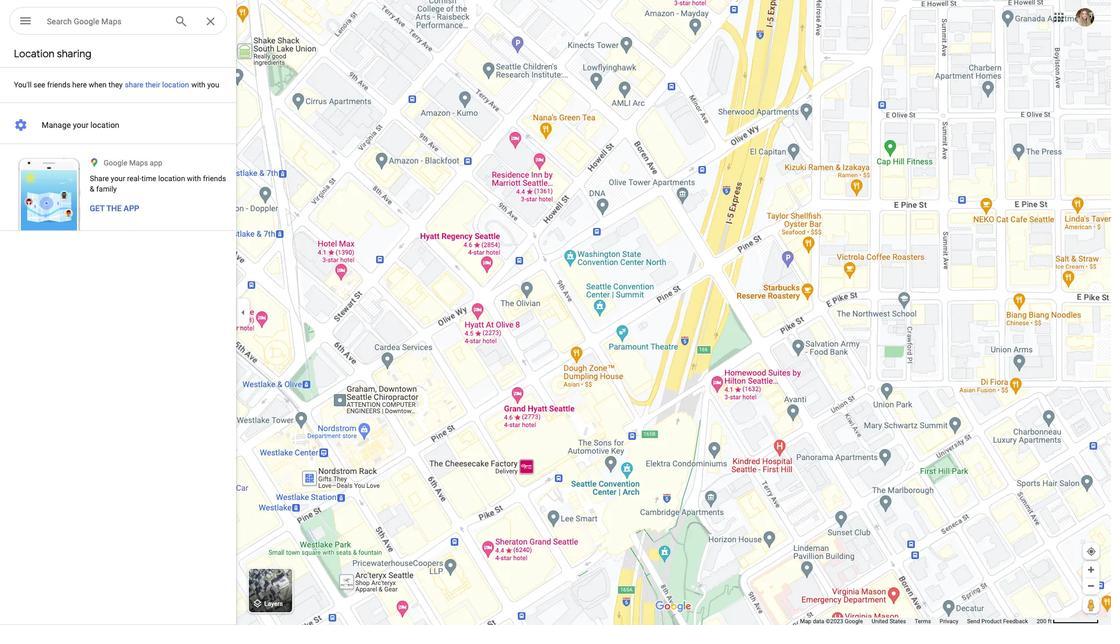 Task type: vqa. For each thing, say whether or not it's contained in the screenshot.
'DATA'
yes



Task type: describe. For each thing, give the bounding box(es) containing it.
google account: michelle dermenjian  
(michelle.dermenjian@adept.ai) image
[[1076, 8, 1095, 26]]

location sharing
[[14, 47, 91, 61]]

friends inside share your real-time location with friends & family
[[203, 174, 226, 183]]

0 vertical spatial friends
[[47, 80, 70, 89]]

their
[[145, 80, 160, 89]]

search
[[47, 17, 72, 26]]

map
[[800, 618, 812, 625]]

send
[[968, 618, 981, 625]]

your for location
[[73, 120, 89, 130]]

get
[[90, 204, 105, 213]]

product
[[982, 618, 1002, 625]]

your for real-
[[111, 174, 125, 183]]

terms
[[915, 618, 932, 625]]

2 horizontal spatial google
[[845, 618, 864, 625]]

privacy
[[940, 618, 959, 625]]

send product feedback button
[[968, 618, 1029, 625]]

zoom in image
[[1087, 566, 1096, 574]]

when
[[89, 80, 107, 89]]

©2023
[[826, 618, 844, 625]]


[[19, 13, 32, 29]]

 button
[[9, 7, 42, 37]]

they
[[109, 80, 123, 89]]

location
[[14, 47, 54, 61]]

manage your location link
[[0, 113, 236, 137]]

manage
[[42, 120, 71, 130]]

united states button
[[872, 618, 907, 625]]

show street view coverage image
[[1083, 596, 1100, 614]]

0 vertical spatial maps
[[101, 17, 122, 26]]

get the app
[[90, 204, 139, 213]]

you'll
[[14, 80, 32, 89]]

search google maps field containing search google maps
[[9, 7, 227, 35]]

terms button
[[915, 618, 932, 625]]



Task type: locate. For each thing, give the bounding box(es) containing it.
2 vertical spatial location
[[158, 174, 185, 183]]

states
[[890, 618, 907, 625]]

with
[[191, 80, 206, 89], [187, 174, 201, 183]]

search google maps
[[47, 17, 122, 26]]

app
[[150, 159, 162, 167], [124, 204, 139, 213]]

1 vertical spatial friends
[[203, 174, 226, 183]]

1 horizontal spatial maps
[[129, 159, 148, 167]]

united states
[[872, 618, 907, 625]]

footer
[[800, 618, 1037, 625]]

google right ©2023
[[845, 618, 864, 625]]

google right search
[[74, 17, 99, 26]]

feedback
[[1004, 618, 1029, 625]]

0 vertical spatial with
[[191, 80, 206, 89]]

1 vertical spatial with
[[187, 174, 201, 183]]

google inside location sharing main content
[[104, 159, 127, 167]]

maps
[[101, 17, 122, 26], [129, 159, 148, 167]]

see
[[33, 80, 45, 89]]

Search Google Maps field
[[9, 7, 227, 35], [47, 14, 165, 28]]

1 horizontal spatial app
[[150, 159, 162, 167]]

maps inside location sharing main content
[[129, 159, 148, 167]]

0 vertical spatial app
[[150, 159, 162, 167]]

privacy button
[[940, 618, 959, 625]]

footer containing map data ©2023 google
[[800, 618, 1037, 625]]

app for get the app
[[124, 204, 139, 213]]

your
[[73, 120, 89, 130], [111, 174, 125, 183]]

1 horizontal spatial friends
[[203, 174, 226, 183]]

show your location image
[[1087, 547, 1097, 557]]

0 horizontal spatial app
[[124, 204, 139, 213]]

0 horizontal spatial your
[[73, 120, 89, 130]]

get the app button
[[90, 203, 139, 214]]

maps right search
[[101, 17, 122, 26]]

location
[[162, 80, 189, 89], [91, 120, 119, 130], [158, 174, 185, 183]]

data
[[813, 618, 825, 625]]

1 vertical spatial google
[[104, 159, 127, 167]]

location inside manage your location link
[[91, 120, 119, 130]]

0 vertical spatial google
[[74, 17, 99, 26]]

0 horizontal spatial friends
[[47, 80, 70, 89]]

friends
[[47, 80, 70, 89], [203, 174, 226, 183]]

google maps element
[[0, 0, 1112, 625]]

&
[[90, 185, 94, 193]]

time
[[142, 174, 156, 183]]

1 vertical spatial location
[[91, 120, 119, 130]]

200 ft
[[1037, 618, 1052, 625]]

send product feedback
[[968, 618, 1029, 625]]

google up share
[[104, 159, 127, 167]]

share their location link
[[111, 67, 203, 103]]

with right time
[[187, 174, 201, 183]]

you'll see friends here when they share their location with you
[[14, 80, 219, 89]]

1 vertical spatial your
[[111, 174, 125, 183]]

united
[[872, 618, 889, 625]]

1 vertical spatial app
[[124, 204, 139, 213]]

share
[[125, 80, 144, 89]]

app inside button
[[124, 204, 139, 213]]

2 vertical spatial google
[[845, 618, 864, 625]]

here
[[72, 80, 87, 89]]

footer inside google maps element
[[800, 618, 1037, 625]]

family
[[96, 185, 117, 193]]

you
[[207, 80, 219, 89]]

0 vertical spatial location
[[162, 80, 189, 89]]

maps up real-
[[129, 159, 148, 167]]

0 horizontal spatial google
[[74, 17, 99, 26]]

location inside share your real-time location with friends & family
[[158, 174, 185, 183]]

location down when
[[91, 120, 119, 130]]

google maps app
[[104, 159, 162, 167]]

1 horizontal spatial your
[[111, 174, 125, 183]]

real-
[[127, 174, 142, 183]]

location sharing main content
[[0, 42, 236, 625]]

0 vertical spatial your
[[73, 120, 89, 130]]

app up time
[[150, 159, 162, 167]]

google
[[74, 17, 99, 26], [104, 159, 127, 167], [845, 618, 864, 625]]

share
[[90, 174, 109, 183]]

app right the
[[124, 204, 139, 213]]

0 horizontal spatial maps
[[101, 17, 122, 26]]

share your real-time location with friends & family
[[90, 174, 226, 193]]

sharing
[[57, 47, 91, 61]]

location right their
[[162, 80, 189, 89]]

zoom out image
[[1087, 582, 1096, 591]]

none search field inside google maps element
[[9, 7, 227, 37]]

None search field
[[9, 7, 227, 37]]

200 ft button
[[1037, 618, 1100, 625]]

location right time
[[158, 174, 185, 183]]

200
[[1037, 618, 1047, 625]]

collapse side panel image
[[237, 306, 250, 319]]

your right manage
[[73, 120, 89, 130]]

1 horizontal spatial google
[[104, 159, 127, 167]]

manage your location
[[42, 120, 119, 130]]

ft
[[1049, 618, 1052, 625]]

your inside share your real-time location with friends & family
[[111, 174, 125, 183]]

1 vertical spatial maps
[[129, 159, 148, 167]]

your up family
[[111, 174, 125, 183]]

none search field containing 
[[9, 7, 227, 37]]

app for google maps app
[[150, 159, 162, 167]]

map data ©2023 google
[[800, 618, 864, 625]]

with left you
[[191, 80, 206, 89]]

the
[[106, 204, 122, 213]]

with inside share your real-time location with friends & family
[[187, 174, 201, 183]]

layers
[[264, 601, 283, 608]]



